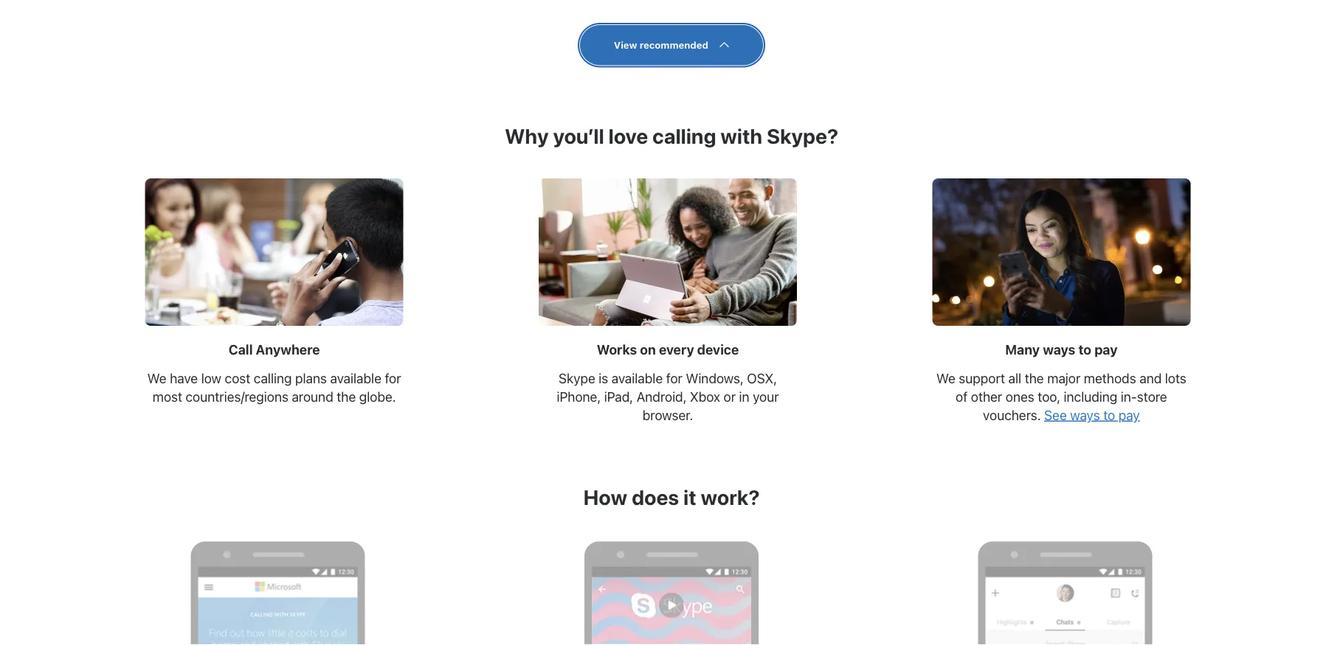 Task type: locate. For each thing, give the bounding box(es) containing it.
we left support
[[936, 371, 955, 386]]

calling inside the we have low cost calling plans available for most countries/regions around the globe.
[[254, 371, 292, 386]]

1 horizontal spatial for
[[666, 371, 682, 386]]

to for many ways to pay
[[1078, 342, 1091, 358]]

view recommended
[[614, 39, 708, 50]]

0 horizontal spatial we
[[147, 371, 166, 386]]

you'll
[[553, 124, 604, 148]]

for inside skype is available for windows, osx, iphone, ipad, android, xbox or in your browser.
[[666, 371, 682, 386]]

we have low cost calling plans available for most countries/regions around the globe.
[[147, 371, 401, 405]]

how
[[583, 486, 627, 510]]

2 we from the left
[[936, 371, 955, 386]]

around
[[292, 389, 333, 405]]

we
[[147, 371, 166, 386], [936, 371, 955, 386]]

plans
[[295, 371, 327, 386]]

pay up methods
[[1094, 342, 1118, 358]]

to up major at right
[[1078, 342, 1091, 358]]

does
[[632, 486, 679, 510]]

osx,
[[747, 371, 777, 386]]

globe.
[[359, 389, 396, 405]]

every
[[659, 342, 694, 358]]

ways up major at right
[[1043, 342, 1075, 358]]

the
[[1025, 371, 1044, 386], [337, 389, 356, 405]]

0 vertical spatial pay
[[1094, 342, 1118, 358]]

buy skype credit or a subscription by searching the country and select the subscription and pay image
[[198, 567, 358, 646]]

available up ipad,
[[612, 371, 663, 386]]

calling right love on the top left of page
[[652, 124, 716, 148]]

your
[[753, 389, 779, 405]]

the right all
[[1025, 371, 1044, 386]]

calling
[[652, 124, 716, 148], [254, 371, 292, 386]]

in-
[[1121, 389, 1137, 405]]

0 horizontal spatial to
[[1078, 342, 1091, 358]]

2 for from the left
[[666, 371, 682, 386]]

2 available from the left
[[612, 371, 663, 386]]

skype
[[559, 371, 595, 386]]

other
[[971, 389, 1002, 405]]

the inside we support all the major methods and lots of other ones too, including in-store vouchers.
[[1025, 371, 1044, 386]]

recommended
[[640, 39, 708, 50]]

1 horizontal spatial calling
[[652, 124, 716, 148]]

why
[[505, 124, 549, 148]]

we inside we support all the major methods and lots of other ones too, including in-store vouchers.
[[936, 371, 955, 386]]

0 horizontal spatial available
[[330, 371, 381, 386]]

1 vertical spatial the
[[337, 389, 356, 405]]

for up android,
[[666, 371, 682, 386]]

ways
[[1043, 342, 1075, 358], [1070, 407, 1100, 423]]

ipad,
[[604, 389, 633, 405]]

how does it work?
[[583, 486, 760, 510]]

call
[[229, 342, 253, 358]]

call anywhere
[[229, 342, 320, 358]]

windows,
[[686, 371, 744, 386]]

0 vertical spatial ways
[[1043, 342, 1075, 358]]

we inside the we have low cost calling plans available for most countries/regions around the globe.
[[147, 371, 166, 386]]

0 horizontal spatial for
[[385, 371, 401, 386]]

0 horizontal spatial calling
[[254, 371, 292, 386]]

pay down in-
[[1118, 407, 1140, 423]]

1 horizontal spatial the
[[1025, 371, 1044, 386]]

1 for from the left
[[385, 371, 401, 386]]

for
[[385, 371, 401, 386], [666, 371, 682, 386]]

see
[[1044, 407, 1067, 423]]

of
[[956, 389, 968, 405]]

works on every device
[[597, 342, 739, 358]]

available inside the we have low cost calling plans available for most countries/regions around the globe.
[[330, 371, 381, 386]]

1 horizontal spatial we
[[936, 371, 955, 386]]

0 horizontal spatial pay
[[1094, 342, 1118, 358]]

skype?
[[767, 124, 838, 148]]

get skype by downloading it from app store and click on install image
[[592, 567, 751, 646]]

1 horizontal spatial pay
[[1118, 407, 1140, 423]]

we support all the major methods and lots of other ones too, including in-store vouchers.
[[936, 371, 1186, 423]]

available
[[330, 371, 381, 386], [612, 371, 663, 386]]

1 vertical spatial to
[[1103, 407, 1115, 423]]

1 vertical spatial ways
[[1070, 407, 1100, 423]]

have
[[170, 371, 198, 386]]

for up "globe."
[[385, 371, 401, 386]]

1 we from the left
[[147, 371, 166, 386]]

1 horizontal spatial available
[[612, 371, 663, 386]]

ways down including
[[1070, 407, 1100, 423]]

1 available from the left
[[330, 371, 381, 386]]

pay
[[1094, 342, 1118, 358], [1118, 407, 1140, 423]]

to down including
[[1103, 407, 1115, 423]]

ways for see
[[1070, 407, 1100, 423]]

available inside skype is available for windows, osx, iphone, ipad, android, xbox or in your browser.
[[612, 371, 663, 386]]

1 horizontal spatial to
[[1103, 407, 1115, 423]]

0 vertical spatial to
[[1078, 342, 1091, 358]]

0 vertical spatial the
[[1025, 371, 1044, 386]]

calling down call anywhere
[[254, 371, 292, 386]]

the left "globe."
[[337, 389, 356, 405]]

1 vertical spatial pay
[[1118, 407, 1140, 423]]

anywhere
[[256, 342, 320, 358]]

to
[[1078, 342, 1091, 358], [1103, 407, 1115, 423]]

1 vertical spatial calling
[[254, 371, 292, 386]]

in
[[739, 389, 749, 405]]

we up most
[[147, 371, 166, 386]]

methods
[[1084, 371, 1136, 386]]

0 horizontal spatial the
[[337, 389, 356, 405]]

why you'll love calling with skype?
[[505, 124, 838, 148]]

available up "globe."
[[330, 371, 381, 386]]



Task type: describe. For each thing, give the bounding box(es) containing it.
vouchers.
[[983, 407, 1041, 423]]

many ways to pay
[[1005, 342, 1118, 358]]

major
[[1047, 371, 1081, 386]]

see ways to pay link
[[1044, 407, 1140, 423]]

device
[[697, 342, 739, 358]]

ones
[[1006, 389, 1034, 405]]

pay for see ways to pay
[[1118, 407, 1140, 423]]

on
[[640, 342, 656, 358]]

view
[[614, 39, 637, 50]]

all
[[1008, 371, 1021, 386]]

low
[[201, 371, 221, 386]]

most
[[153, 389, 182, 405]]

works
[[597, 342, 637, 358]]

work?
[[701, 486, 760, 510]]

lots
[[1165, 371, 1186, 386]]

showing start calling by going to dialpad and dial the number and click on call image
[[985, 567, 1145, 646]]

to for see ways to pay
[[1103, 407, 1115, 423]]

see ways to pay
[[1044, 407, 1140, 423]]

ways for many
[[1043, 342, 1075, 358]]

xbox
[[690, 389, 720, 405]]

it
[[683, 486, 696, 510]]

iphone,
[[557, 389, 601, 405]]

countries/regions
[[186, 389, 288, 405]]

pay for many ways to pay
[[1094, 342, 1118, 358]]

we for we have low cost calling plans available for most countries/regions around the globe.
[[147, 371, 166, 386]]

support
[[959, 371, 1005, 386]]

cost
[[225, 371, 250, 386]]

skype is available for windows, osx, iphone, ipad, android, xbox or in your browser.
[[557, 371, 779, 423]]

too,
[[1038, 389, 1060, 405]]

love
[[608, 124, 648, 148]]

browser.
[[643, 407, 693, 423]]

and
[[1139, 371, 1162, 386]]

android,
[[637, 389, 687, 405]]

view recommended button
[[580, 25, 763, 65]]

0 vertical spatial calling
[[652, 124, 716, 148]]

or
[[724, 389, 736, 405]]

the inside the we have low cost calling plans available for most countries/regions around the globe.
[[337, 389, 356, 405]]

is
[[599, 371, 608, 386]]

store
[[1137, 389, 1167, 405]]

for inside the we have low cost calling plans available for most countries/regions around the globe.
[[385, 371, 401, 386]]

including
[[1064, 389, 1117, 405]]

with
[[720, 124, 762, 148]]

many
[[1005, 342, 1040, 358]]

we for we support all the major methods and lots of other ones too, including in-store vouchers.
[[936, 371, 955, 386]]



Task type: vqa. For each thing, say whether or not it's contained in the screenshot.
the leftmost incoming
no



